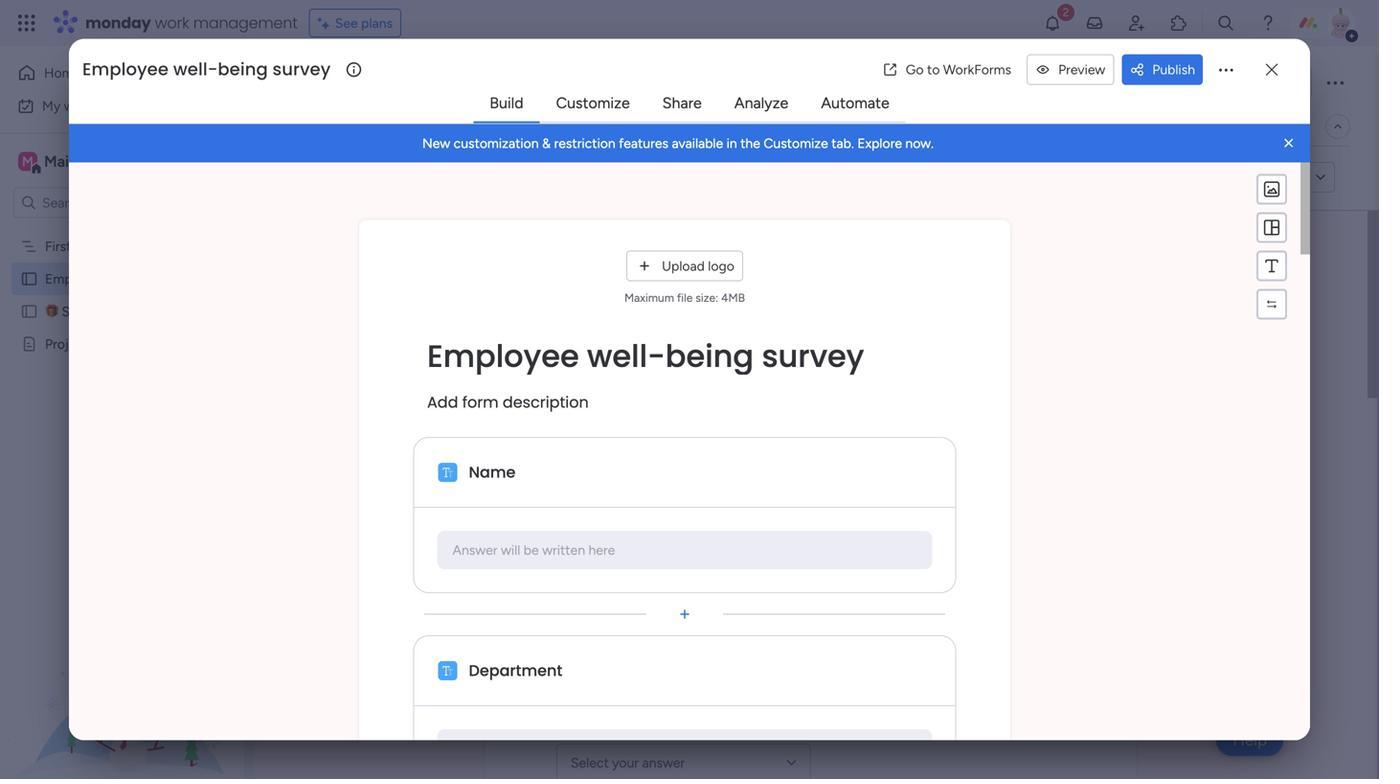 Task type: locate. For each thing, give the bounding box(es) containing it.
1 horizontal spatial work
[[155, 12, 189, 34]]

well- up santa on the left top of the page
[[108, 271, 137, 287]]

workforms logo image
[[473, 162, 581, 193]]

autopilot image
[[1212, 113, 1228, 138]]

0 vertical spatial form
[[1247, 169, 1276, 186]]

automate
[[821, 94, 890, 112], [1236, 118, 1296, 135]]

0 horizontal spatial form
[[380, 118, 411, 135]]

component__icon image
[[438, 463, 458, 482], [438, 661, 458, 680]]

employee well-being survey down monday work management
[[82, 57, 331, 82]]

apps image
[[1170, 13, 1189, 33]]

close image
[[1280, 134, 1299, 153]]

ruby anderson image
[[1326, 8, 1357, 38]]

customization
[[454, 135, 539, 152]]

menu image
[[1263, 218, 1282, 237], [1263, 256, 1282, 276]]

powered by
[[385, 169, 465, 187]]

employee well-being survey down maximum
[[427, 335, 865, 378]]

job role
[[557, 596, 619, 618]]

copy form link
[[1212, 169, 1299, 186]]

customize
[[556, 94, 630, 112], [764, 135, 829, 152]]

2 menu image from the top
[[1263, 256, 1282, 276]]

0 horizontal spatial work
[[64, 98, 93, 114]]

employee well-being survey down logo
[[557, 296, 994, 339]]

1 vertical spatial customize
[[764, 135, 829, 152]]

general
[[557, 707, 618, 729]]

name group
[[557, 360, 1066, 471], [557, 471, 1066, 582], [557, 582, 1066, 694], [557, 694, 1066, 779]]

answer
[[453, 542, 498, 558]]

employee inside field
[[82, 57, 169, 82]]

name group containing general wellness
[[557, 694, 1066, 779]]

well- down monday work management
[[173, 57, 218, 82]]

survey
[[273, 57, 331, 82], [617, 61, 716, 103], [174, 271, 213, 287], [891, 296, 994, 339], [762, 335, 865, 378]]

0 horizontal spatial form
[[463, 392, 499, 413]]

1 horizontal spatial &
[[542, 135, 551, 152]]

form right add
[[463, 392, 499, 413]]

0 horizontal spatial name
[[469, 462, 516, 483]]

public board image
[[20, 270, 38, 288]]

0 horizontal spatial &
[[151, 336, 159, 352]]

1 vertical spatial menu image
[[1263, 256, 1282, 276]]

0 vertical spatial name
[[557, 374, 603, 396]]

1 horizontal spatial form
[[1247, 169, 1276, 186]]

first
[[45, 238, 71, 254]]

main workspace
[[44, 152, 157, 171]]

customize right the
[[764, 135, 829, 152]]

form button left the add view image
[[426, 111, 485, 142]]

2 form button from the left
[[426, 111, 485, 142]]

tab list
[[474, 85, 906, 123]]

will
[[501, 542, 521, 558]]

board
[[75, 238, 110, 254]]

employee down upload
[[557, 296, 709, 339]]

1 vertical spatial automate
[[1236, 118, 1296, 135]]

share
[[663, 94, 702, 112]]

wellness
[[622, 707, 690, 729]]

customize inside banner banner
[[764, 135, 829, 152]]

form up powered
[[380, 118, 411, 135]]

0 vertical spatial automate
[[821, 94, 890, 112]]

well- down logo
[[717, 296, 795, 339]]

help button
[[1217, 724, 1284, 756]]

explore
[[858, 135, 903, 152]]

1 horizontal spatial automate
[[1236, 118, 1296, 135]]

in
[[727, 135, 738, 152]]

employee well-being survey up santa on the left top of the page
[[45, 271, 213, 287]]

employee up my work button
[[82, 57, 169, 82]]

Employee well-being survey field
[[78, 57, 343, 82], [287, 61, 721, 103]]

powered
[[385, 169, 445, 187]]

department
[[557, 485, 650, 507], [469, 660, 563, 681]]

work for my
[[64, 98, 93, 114]]

& left restriction
[[542, 135, 551, 152]]

1 form button from the left
[[366, 111, 426, 142]]

employee up the 'table'
[[291, 61, 440, 103]]

well- inside field
[[173, 57, 218, 82]]

1 menu image from the top
[[1263, 218, 1282, 237]]

list box
[[0, 226, 244, 619]]

component__icon image for name
[[438, 463, 458, 482]]

features
[[619, 135, 669, 152]]

form button up powered
[[366, 111, 426, 142]]

1 horizontal spatial form
[[440, 118, 471, 135]]

form form
[[69, 163, 1311, 779], [254, 211, 1378, 779]]

Department field
[[557, 521, 1066, 559]]

workspace
[[81, 152, 157, 171]]

form for add
[[463, 392, 499, 413]]

work right my
[[64, 98, 93, 114]]

1 form from the left
[[380, 118, 411, 135]]

employee well-being survey up the add view image
[[291, 61, 716, 103]]

2 image
[[1058, 1, 1075, 23]]

automate down "invite / 1" button
[[1236, 118, 1296, 135]]

add new question image
[[676, 605, 695, 624]]

project requests & approvals
[[45, 336, 223, 352]]

1 vertical spatial name
[[469, 462, 516, 483]]

form
[[1247, 169, 1276, 186], [463, 392, 499, 413]]

upload
[[662, 258, 705, 274]]

1 horizontal spatial name
[[557, 374, 603, 396]]

employee
[[82, 57, 169, 82], [291, 61, 440, 103], [45, 271, 104, 287], [557, 296, 709, 339], [427, 335, 579, 378]]

0 vertical spatial customize
[[556, 94, 630, 112]]

1 name group from the top
[[557, 360, 1066, 471]]

1 vertical spatial form
[[463, 392, 499, 413]]

first board
[[45, 238, 110, 254]]

management
[[193, 12, 298, 34]]

1 vertical spatial work
[[64, 98, 93, 114]]

1 horizontal spatial customize
[[764, 135, 829, 152]]

&
[[542, 135, 551, 152], [151, 336, 159, 352]]

department down job
[[469, 660, 563, 681]]

option
[[0, 229, 244, 233]]

Name field
[[557, 410, 1066, 448]]

2 component__icon image from the top
[[438, 661, 458, 680]]

3 name group from the top
[[557, 582, 1066, 694]]

0 vertical spatial menu image
[[1263, 218, 1282, 237]]

being inside list box
[[137, 271, 171, 287]]

lottie animation element
[[0, 585, 244, 779]]

secret
[[62, 303, 102, 320]]

& right 'requests'
[[151, 336, 159, 352]]

🎁
[[45, 303, 58, 320]]

dapulse integrations image
[[1021, 119, 1036, 134]]

banner banner
[[69, 124, 1311, 163]]

help
[[1233, 730, 1268, 750]]

build link
[[475, 86, 539, 120]]

list box containing first board
[[0, 226, 244, 619]]

department up 'here' at bottom
[[557, 485, 650, 507]]

table
[[320, 118, 352, 135]]

2 name group from the top
[[557, 471, 1066, 582]]

1 component__icon image from the top
[[438, 463, 458, 482]]

form up 'new'
[[440, 118, 471, 135]]

form left link
[[1247, 169, 1276, 186]]

employee down first board
[[45, 271, 104, 287]]

0 vertical spatial work
[[155, 12, 189, 34]]

being
[[218, 57, 268, 82], [523, 61, 609, 103], [137, 271, 171, 287], [795, 296, 883, 339], [666, 335, 754, 378]]

name
[[557, 374, 603, 396], [469, 462, 516, 483]]

work inside button
[[64, 98, 93, 114]]

home button
[[11, 57, 206, 88]]

0 horizontal spatial customize
[[556, 94, 630, 112]]

employee well-being survey field down monday work management
[[78, 57, 343, 82]]

work right "monday"
[[155, 12, 189, 34]]

automate up tab.
[[821, 94, 890, 112]]

here
[[589, 542, 615, 558]]

add view image
[[497, 120, 505, 133]]

my
[[42, 98, 61, 114]]

preview button
[[1027, 54, 1115, 85]]

well- inside list box
[[108, 271, 137, 287]]

notifications image
[[1043, 13, 1063, 33]]

project
[[45, 336, 88, 352]]

form button
[[366, 111, 426, 142], [426, 111, 485, 142]]

activity
[[1127, 74, 1174, 91]]

work
[[155, 12, 189, 34], [64, 98, 93, 114]]

0 vertical spatial &
[[542, 135, 551, 152]]

home
[[44, 65, 81, 81]]

well-
[[173, 57, 218, 82], [447, 61, 523, 103], [108, 271, 137, 287], [717, 296, 795, 339], [587, 335, 666, 378]]

4 name group from the top
[[557, 694, 1066, 779]]

1 vertical spatial &
[[151, 336, 159, 352]]

1 vertical spatial component__icon image
[[438, 661, 458, 680]]

customization tools toolbar
[[1257, 174, 1288, 320]]

name group containing name
[[557, 360, 1066, 471]]

table button
[[290, 111, 366, 142]]

lottie animation image
[[0, 585, 244, 779]]

customize up restriction
[[556, 94, 630, 112]]

employee up add form description
[[427, 335, 579, 378]]

form inside button
[[1247, 169, 1276, 186]]

department button
[[359, 635, 1011, 779], [466, 656, 932, 686]]

name group containing job role
[[557, 582, 1066, 694]]

& inside banner banner
[[542, 135, 551, 152]]

🎁 secret santa
[[45, 303, 139, 320]]

0 vertical spatial component__icon image
[[438, 463, 458, 482]]

new
[[423, 135, 451, 152]]

employee well-being survey field up the add view image
[[287, 61, 721, 103]]



Task type: describe. For each thing, give the bounding box(es) containing it.
go
[[906, 61, 924, 78]]

file
[[677, 291, 693, 305]]

new customization & restriction features available in the customize tab. explore now.
[[423, 135, 934, 152]]

to
[[927, 61, 940, 78]]

1
[[1299, 74, 1304, 91]]

plans
[[361, 15, 393, 31]]

restriction
[[554, 135, 616, 152]]

add form description
[[427, 392, 589, 413]]

1 vertical spatial department
[[469, 660, 563, 681]]

invite
[[1253, 74, 1287, 91]]

description
[[503, 392, 589, 413]]

publish button
[[1122, 54, 1204, 85]]

invite / 1 button
[[1218, 67, 1313, 98]]

see
[[335, 15, 358, 31]]

workforms
[[944, 61, 1012, 78]]

my work button
[[11, 91, 206, 121]]

inbox image
[[1086, 13, 1105, 33]]

go to workforms button
[[876, 54, 1020, 85]]

tab.
[[832, 135, 854, 152]]

help image
[[1259, 13, 1278, 33]]

search everything image
[[1217, 13, 1236, 33]]

form for copy
[[1247, 169, 1276, 186]]

& for requests
[[151, 336, 159, 352]]

employee inside list box
[[45, 271, 104, 287]]

be
[[524, 542, 539, 558]]

0 horizontal spatial automate
[[821, 94, 890, 112]]

written
[[542, 542, 585, 558]]

go to workforms
[[906, 61, 1012, 78]]

answer will be written here
[[453, 542, 615, 558]]

general wellness
[[557, 707, 690, 729]]

activity button
[[1119, 67, 1210, 98]]

integrate
[[1043, 118, 1098, 135]]

0 vertical spatial department
[[557, 485, 650, 507]]

well- down maximum
[[587, 335, 666, 378]]

invite / 1
[[1253, 74, 1304, 91]]

tab list containing build
[[474, 85, 906, 123]]

maximum
[[625, 291, 674, 305]]

2 form from the left
[[440, 118, 471, 135]]

size:
[[696, 291, 719, 305]]

employee well-being survey inside field
[[82, 57, 331, 82]]

publish
[[1153, 61, 1196, 78]]

4mb
[[722, 291, 745, 305]]

form form containing employee well-being survey
[[254, 211, 1378, 779]]

name button
[[466, 457, 932, 488]]

job
[[557, 596, 585, 618]]

well- up the add view image
[[447, 61, 523, 103]]

Job role field
[[557, 632, 1066, 671]]

requests
[[92, 336, 147, 352]]

preview
[[1059, 61, 1106, 78]]

upload logo
[[662, 258, 735, 274]]

automate link
[[806, 86, 905, 120]]

santa
[[105, 303, 139, 320]]

main
[[44, 152, 78, 171]]

public board image
[[20, 302, 38, 321]]

/
[[1290, 74, 1295, 91]]

copy
[[1212, 169, 1244, 186]]

& for customization
[[542, 135, 551, 152]]

select product image
[[17, 13, 36, 33]]

available
[[672, 135, 724, 152]]

name inside name button
[[469, 462, 516, 483]]

see plans button
[[309, 9, 402, 37]]

build
[[490, 94, 524, 112]]

workspace selection element
[[18, 150, 160, 175]]

by
[[449, 169, 465, 187]]

monday
[[85, 12, 151, 34]]

m
[[22, 153, 33, 170]]

background color and image selector image
[[1263, 180, 1282, 199]]

logo
[[708, 258, 735, 274]]

collapse board header image
[[1331, 119, 1346, 134]]

analyze
[[735, 94, 789, 112]]

name group containing department
[[557, 471, 1066, 582]]

upload logo button
[[627, 251, 743, 281]]

add
[[427, 392, 458, 413]]

form form containing employee
[[69, 163, 1311, 779]]

component__icon image for department
[[438, 661, 458, 680]]

work for monday
[[155, 12, 189, 34]]

being inside employee well-being survey field
[[218, 57, 268, 82]]

workspace image
[[18, 151, 37, 172]]

invite members image
[[1128, 13, 1147, 33]]

more actions image
[[1217, 60, 1236, 79]]

now.
[[906, 135, 934, 152]]

my work
[[42, 98, 93, 114]]

approvals
[[163, 336, 223, 352]]

analyze link
[[719, 86, 804, 120]]

role
[[589, 596, 619, 618]]

employee well-being survey field for go to workforms button on the top right of the page
[[78, 57, 343, 82]]

maximum file size: 4mb
[[625, 291, 745, 305]]

the
[[741, 135, 761, 152]]

share link
[[647, 86, 717, 120]]

copy form link button
[[1176, 162, 1307, 193]]

Search in workspace field
[[40, 192, 160, 214]]

see plans
[[335, 15, 393, 31]]

customize link
[[541, 86, 646, 120]]

monday work management
[[85, 12, 298, 34]]

employee well-being survey inside list box
[[45, 271, 213, 287]]

employee well-being survey field for the activity popup button
[[287, 61, 721, 103]]

link
[[1279, 169, 1299, 186]]



Task type: vqa. For each thing, say whether or not it's contained in the screenshot.
what is monday.com button
no



